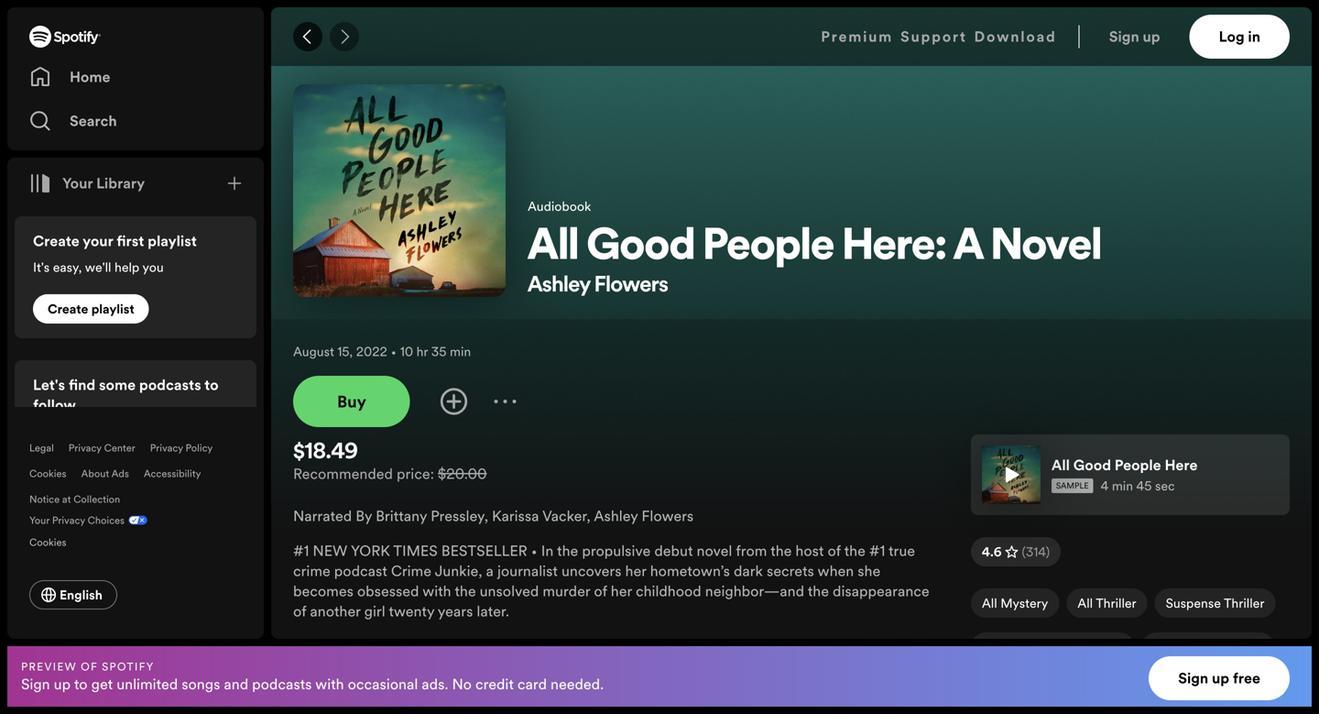 Task type: describe. For each thing, give the bounding box(es) containing it.
no
[[452, 674, 472, 694]]

privacy center link
[[69, 441, 135, 455]]

occasional
[[348, 674, 418, 694]]

privacy center
[[69, 441, 135, 455]]

girl
[[364, 601, 386, 621]]

All Mystery checkbox
[[971, 588, 1060, 618]]

sign up free button
[[1150, 656, 1291, 700]]

secrets
[[767, 561, 815, 581]]

dark
[[734, 561, 763, 581]]

thriller for suspense thriller
[[1225, 594, 1265, 612]]

main element
[[7, 7, 264, 639]]

brittany
[[376, 506, 427, 526]]

with inside #1 new york times bestseller • in the propulsive debut novel from the host of the #1 true crime podcast crime junkie, a journalist uncovers her hometown's dark secrets when she becomes obsessed with the unsolved murder of her childhood neighbor—and the disappearance of another girl twenty years later.
[[423, 581, 452, 601]]

all for all thriller
[[1078, 594, 1094, 612]]

flowers for people
[[595, 275, 669, 297]]

premium
[[821, 27, 894, 47]]

unsolved
[[480, 581, 539, 601]]

mystery
[[1001, 594, 1049, 612]]

your library button
[[22, 165, 152, 202]]

podcasts inside preview of spotify sign up to get unlimited songs and podcasts with occasional ads. no credit card needed.
[[252, 674, 312, 694]]

and
[[224, 674, 249, 694]]

premium support download
[[821, 27, 1058, 47]]

free
[[1234, 668, 1261, 688]]

2022
[[356, 343, 388, 360]]

sign up
[[1110, 27, 1161, 47]]

preview of spotify sign up to get unlimited songs and podcasts with occasional ads. no credit card needed.
[[21, 659, 604, 694]]

10
[[400, 343, 413, 360]]

here
[[1165, 455, 1198, 475]]

by
[[356, 506, 372, 526]]

your privacy choices button
[[29, 513, 125, 527]]

murder
[[543, 581, 591, 601]]

all for all good people here: a novel ashley flowers
[[528, 226, 579, 270]]

accessibility link
[[144, 467, 201, 480]]

find
[[69, 375, 96, 395]]

propulsive
[[582, 541, 651, 561]]

all thriller
[[1078, 594, 1137, 612]]

her left debut
[[626, 561, 647, 581]]

35
[[431, 343, 447, 360]]

becomes
[[293, 581, 354, 601]]

podcast
[[334, 561, 388, 581]]

1 of from the left
[[329, 642, 349, 662]]

obsessed
[[357, 581, 419, 601]]

sec
[[1156, 477, 1176, 495]]

accessibility
[[144, 467, 201, 480]]

support
[[901, 27, 968, 47]]

all good people here: a novel ashley flowers
[[528, 226, 1103, 297]]

let's find some podcasts to follow
[[33, 375, 219, 415]]

your
[[83, 231, 113, 251]]

with inside preview of spotify sign up to get unlimited songs and podcasts with occasional ads. no credit card needed.
[[315, 674, 344, 694]]

playlist inside create your first playlist it's easy, we'll help you
[[148, 231, 197, 251]]

york
[[351, 541, 390, 561]]

the right in
[[557, 541, 579, 561]]

collection
[[74, 492, 120, 506]]

your for your library
[[62, 173, 93, 193]]

ashley for brittany
[[594, 506, 638, 526]]

suspense thriller link
[[1155, 588, 1276, 625]]

(
[[1023, 543, 1027, 561]]

to inside let's find some podcasts to follow
[[205, 375, 219, 395]]

45
[[1137, 477, 1153, 495]]

spotify
[[102, 659, 155, 674]]

create for playlist
[[48, 300, 88, 318]]

about ads
[[81, 467, 129, 480]]

a
[[954, 226, 984, 270]]

preview
[[21, 659, 77, 674]]

All Thriller checkbox
[[1067, 588, 1148, 618]]

privacy for privacy center
[[69, 441, 102, 455]]

create your first playlist it's easy, we'll help you
[[33, 231, 197, 276]]

childhood
[[636, 581, 702, 601]]

crime
[[391, 561, 432, 581]]

all for all mystery
[[982, 594, 998, 612]]

playlist inside button
[[91, 300, 134, 318]]

up inside preview of spotify sign up to get unlimited songs and podcasts with occasional ads. no credit card needed.
[[54, 674, 71, 694]]

when
[[818, 561, 854, 581]]

2 #1 from the left
[[870, 541, 886, 561]]

1 cookies link from the top
[[29, 467, 66, 480]]

all mystery link
[[971, 588, 1060, 625]]

all thriller link
[[1067, 588, 1148, 625]]

it's
[[33, 258, 50, 276]]

go back image
[[301, 29, 315, 44]]

sign up free
[[1179, 668, 1261, 688]]

good for here:
[[587, 226, 696, 270]]

15,
[[338, 343, 353, 360]]

the down host
[[808, 581, 830, 601]]

credit
[[476, 674, 514, 694]]

log in
[[1220, 27, 1261, 47]]

hometown's
[[651, 561, 730, 581]]

the left a
[[455, 581, 476, 601]]

english
[[60, 586, 103, 604]]

podcasts inside let's find some podcasts to follow
[[139, 375, 201, 395]]

log in button
[[1190, 15, 1291, 59]]

let's
[[33, 375, 65, 395]]

th
[[500, 642, 520, 662]]

sample
[[1057, 480, 1089, 491]]

in
[[1249, 27, 1261, 47]]

privacy for privacy policy
[[150, 441, 183, 455]]

ads.
[[422, 674, 449, 694]]

download button
[[975, 15, 1058, 59]]

sign up button
[[1102, 15, 1190, 59]]

good for here
[[1074, 455, 1112, 475]]

flowers for brittany
[[642, 506, 694, 526]]

twenty
[[389, 601, 435, 621]]

all good people here: a novel image
[[293, 84, 506, 297]]

2 of from the left
[[477, 642, 497, 662]]

2 cookies link from the top
[[29, 531, 81, 551]]

true
[[889, 541, 916, 561]]

new
[[313, 541, 348, 561]]

choices
[[88, 513, 125, 527]]

she
[[858, 561, 881, 581]]

4
[[1101, 477, 1109, 495]]



Task type: locate. For each thing, give the bounding box(es) containing it.
ashley
[[528, 275, 591, 297], [594, 506, 638, 526]]

create up "easy," at left
[[33, 231, 79, 251]]

about ads link
[[81, 467, 129, 480]]

of left the
[[329, 642, 349, 662]]

privacy down at
[[52, 513, 85, 527]]

home
[[70, 67, 110, 87]]

another
[[310, 601, 361, 621]]

thriller left suspense
[[1096, 594, 1137, 612]]

to left the get
[[74, 674, 88, 694]]

2 cookies from the top
[[29, 535, 66, 549]]

years
[[438, 601, 473, 621]]

narrated by brittany pressley, karissa vacker, ashley flowers
[[293, 506, 694, 526]]

playlist down help
[[91, 300, 134, 318]]

to up policy
[[205, 375, 219, 395]]

the left host
[[771, 541, 792, 561]]

0 horizontal spatial people
[[704, 226, 835, 270]]

people for here
[[1115, 455, 1162, 475]]

flowers inside all good people here: a novel ashley flowers
[[595, 275, 669, 297]]

search link
[[29, 103, 242, 139]]

your for your privacy choices
[[29, 513, 50, 527]]

min right 4
[[1113, 477, 1134, 495]]

novel
[[697, 541, 733, 561]]

privacy up 'accessibility' link
[[150, 441, 183, 455]]

2 horizontal spatial up
[[1213, 668, 1230, 688]]

314
[[1027, 543, 1047, 561]]

create for your
[[33, 231, 79, 251]]

1 horizontal spatial sign
[[1110, 27, 1140, 47]]

up inside sign up button
[[1143, 27, 1161, 47]]

podcasts down one
[[252, 674, 312, 694]]

all down audiobook
[[528, 226, 579, 270]]

create down "easy," at left
[[48, 300, 88, 318]]

people for here:
[[704, 226, 835, 270]]

0 horizontal spatial min
[[450, 343, 471, 360]]

best
[[384, 642, 419, 662]]

needed.
[[551, 674, 604, 694]]

privacy policy
[[150, 441, 213, 455]]

1 vertical spatial cookies link
[[29, 531, 81, 551]]

thriller right suspense
[[1225, 594, 1265, 612]]

books
[[422, 642, 473, 662]]

notice at collection
[[29, 492, 120, 506]]

sign inside top bar and user menu element
[[1110, 27, 1140, 47]]

center
[[104, 441, 135, 455]]

0 horizontal spatial playlist
[[91, 300, 134, 318]]

of right murder
[[594, 581, 607, 601]]

all left mystery
[[982, 594, 998, 612]]

with down one
[[315, 674, 344, 694]]

hr
[[417, 343, 428, 360]]

0 horizontal spatial ashley
[[528, 275, 591, 297]]

of left spotify
[[81, 659, 98, 674]]

ashley up propulsive
[[594, 506, 638, 526]]

search
[[70, 111, 117, 131]]

create playlist
[[48, 300, 134, 318]]

0 vertical spatial cookies link
[[29, 467, 66, 480]]

audiobook
[[528, 197, 592, 215]]

playlist up you
[[148, 231, 197, 251]]

thriller
[[1096, 594, 1137, 612], [1225, 594, 1265, 612]]

2 thriller from the left
[[1225, 594, 1265, 612]]

1 thriller from the left
[[1096, 594, 1137, 612]]

0 vertical spatial flowers
[[595, 275, 669, 297]]

vacker,
[[543, 506, 591, 526]]

bestseller
[[442, 541, 528, 561]]

first
[[117, 231, 144, 251]]

recommended
[[293, 464, 393, 484]]

1 horizontal spatial with
[[423, 581, 452, 601]]

1 vertical spatial your
[[29, 513, 50, 527]]

0 vertical spatial playlist
[[148, 231, 197, 251]]

min right 35
[[450, 343, 471, 360]]

all inside all good people here: a novel ashley flowers
[[528, 226, 579, 270]]

all inside option
[[1078, 594, 1094, 612]]

up left the free
[[1213, 668, 1230, 688]]

good inside all good people here: a novel ashley flowers
[[587, 226, 696, 270]]

1 horizontal spatial thriller
[[1225, 594, 1265, 612]]

august 15, 2022
[[293, 343, 388, 360]]

cookies link down your privacy choices button
[[29, 531, 81, 551]]

privacy up about
[[69, 441, 102, 455]]

about
[[81, 467, 109, 480]]

ashley inside all good people here: a novel ashley flowers
[[528, 275, 591, 297]]

1 vertical spatial to
[[74, 674, 88, 694]]

legal
[[29, 441, 54, 455]]

help
[[115, 258, 140, 276]]

up for sign up
[[1143, 27, 1161, 47]]

1 vertical spatial cookies
[[29, 535, 66, 549]]

notice
[[29, 492, 60, 506]]

0 vertical spatial create
[[33, 231, 79, 251]]

california consumer privacy act (ccpa) opt-out icon image
[[125, 513, 148, 531]]

buy
[[337, 390, 366, 413]]

1 horizontal spatial to
[[205, 375, 219, 395]]

1 horizontal spatial good
[[1074, 455, 1112, 475]]

1 vertical spatial playlist
[[91, 300, 134, 318]]

legal link
[[29, 441, 54, 455]]

up for sign up free
[[1213, 668, 1230, 688]]

1 vertical spatial podcasts
[[252, 674, 312, 694]]

#1 left new
[[293, 541, 309, 561]]

your left library
[[62, 173, 93, 193]]

of inside preview of spotify sign up to get unlimited songs and podcasts with occasional ads. no credit card needed.
[[81, 659, 98, 674]]

1 horizontal spatial #1
[[870, 541, 886, 561]]

with down times
[[423, 581, 452, 601]]

create inside create your first playlist it's easy, we'll help you
[[33, 231, 79, 251]]

playlist
[[148, 231, 197, 251], [91, 300, 134, 318]]

crime
[[293, 561, 331, 581]]

0 vertical spatial good
[[587, 226, 696, 270]]

0 horizontal spatial good
[[587, 226, 696, 270]]

from
[[736, 541, 768, 561]]

create playlist button
[[33, 294, 149, 324]]

notice at collection link
[[29, 492, 120, 506]]

1 horizontal spatial up
[[1143, 27, 1161, 47]]

ashley down audiobook
[[528, 275, 591, 297]]

privacy policy link
[[150, 441, 213, 455]]

to inside preview of spotify sign up to get unlimited songs and podcasts with occasional ads. no credit card needed.
[[74, 674, 88, 694]]

in
[[541, 541, 554, 561]]

0 horizontal spatial sign
[[21, 674, 50, 694]]

0 vertical spatial with
[[423, 581, 452, 601]]

cookies down your privacy choices button
[[29, 535, 66, 549]]

good down audiobook
[[587, 226, 696, 270]]

all right mystery
[[1078, 594, 1094, 612]]

your down notice
[[29, 513, 50, 527]]

english button
[[29, 580, 117, 610]]

her down propulsive
[[611, 581, 632, 601]]

•
[[531, 541, 538, 561]]

of
[[828, 541, 841, 561], [594, 581, 607, 601], [293, 601, 307, 621], [81, 659, 98, 674]]

Suspense Thriller checkbox
[[1155, 588, 1276, 618]]

songs
[[182, 674, 220, 694]]

up left log
[[1143, 27, 1161, 47]]

here:
[[843, 226, 947, 270]]

policy
[[186, 441, 213, 455]]

1 vertical spatial with
[[315, 674, 344, 694]]

0 horizontal spatial podcasts
[[139, 375, 201, 395]]

$18.49 recommended price: $20.00
[[293, 442, 487, 484]]

0 vertical spatial min
[[450, 343, 471, 360]]

price:
[[397, 464, 434, 484]]

1 horizontal spatial your
[[62, 173, 93, 193]]

0 vertical spatial your
[[62, 173, 93, 193]]

up left the get
[[54, 674, 71, 694]]

2 horizontal spatial sign
[[1179, 668, 1209, 688]]

junkie,
[[435, 561, 483, 581]]

the right host
[[845, 541, 866, 561]]

0 horizontal spatial of
[[329, 642, 349, 662]]

sample element
[[1052, 478, 1094, 493]]

a
[[486, 561, 494, 581]]

0 horizontal spatial to
[[74, 674, 88, 694]]

of left another
[[293, 601, 307, 621]]

#1 left true
[[870, 541, 886, 561]]

at
[[62, 492, 71, 506]]

1 #1 from the left
[[293, 541, 309, 561]]

podcasts right the some
[[139, 375, 201, 395]]

0 vertical spatial people
[[704, 226, 835, 270]]

1 vertical spatial create
[[48, 300, 88, 318]]

1 horizontal spatial min
[[1113, 477, 1134, 495]]

karissa
[[492, 506, 539, 526]]

0 vertical spatial podcasts
[[139, 375, 201, 395]]

1 vertical spatial ashley
[[594, 506, 638, 526]]

your inside your library button
[[62, 173, 93, 193]]

later.
[[477, 601, 510, 621]]

0 horizontal spatial with
[[315, 674, 344, 694]]

sign for sign up
[[1110, 27, 1140, 47]]

1 vertical spatial good
[[1074, 455, 1112, 475]]

podcasts
[[139, 375, 201, 395], [252, 674, 312, 694]]

times
[[393, 541, 438, 561]]

1 horizontal spatial playlist
[[148, 231, 197, 251]]

suspense
[[1166, 594, 1222, 612]]

all for all good people here
[[1052, 455, 1071, 475]]

to
[[205, 375, 219, 395], [74, 674, 88, 694]]

1 vertical spatial people
[[1115, 455, 1162, 475]]

1 horizontal spatial podcasts
[[252, 674, 312, 694]]

0 horizontal spatial up
[[54, 674, 71, 694]]

the
[[557, 541, 579, 561], [771, 541, 792, 561], [845, 541, 866, 561], [455, 581, 476, 601], [808, 581, 830, 601]]

0 vertical spatial to
[[205, 375, 219, 395]]

0 horizontal spatial your
[[29, 513, 50, 527]]

good up 4
[[1074, 455, 1112, 475]]

cookies link up notice
[[29, 467, 66, 480]]

min
[[450, 343, 471, 360], [1113, 477, 1134, 495]]

her
[[626, 561, 647, 581], [611, 581, 632, 601]]

buy button
[[293, 376, 410, 427]]

1 cookies from the top
[[29, 467, 66, 480]]

top bar and user menu element
[[271, 7, 1313, 66]]

all up sample
[[1052, 455, 1071, 475]]

of right host
[[828, 541, 841, 561]]

sign for sign up free
[[1179, 668, 1209, 688]]

cookies up notice
[[29, 467, 66, 480]]

of
[[329, 642, 349, 662], [477, 642, 497, 662]]

host
[[796, 541, 824, 561]]

thriller for all thriller
[[1096, 594, 1137, 612]]

4.6
[[982, 543, 1002, 561]]

1 horizontal spatial of
[[477, 642, 497, 662]]

debut
[[655, 541, 693, 561]]

$18.49
[[293, 442, 358, 464]]

0 horizontal spatial #1
[[293, 541, 309, 561]]

people inside all good people here: a novel ashley flowers
[[704, 226, 835, 270]]

spotify image
[[29, 26, 101, 48]]

1 vertical spatial min
[[1113, 477, 1134, 495]]

we'll
[[85, 258, 111, 276]]

1 horizontal spatial ashley
[[594, 506, 638, 526]]

create inside button
[[48, 300, 88, 318]]

of left th
[[477, 642, 497, 662]]

all good people here
[[1052, 455, 1198, 475]]

all good people here image
[[982, 445, 1041, 504]]

sign inside preview of spotify sign up to get unlimited songs and podcasts with occasional ads. no credit card needed.
[[21, 674, 50, 694]]

up inside the sign up free button
[[1213, 668, 1230, 688]]

go forward image
[[337, 29, 352, 44]]

0 vertical spatial ashley
[[528, 275, 591, 297]]

1 horizontal spatial people
[[1115, 455, 1162, 475]]

sign
[[1110, 27, 1140, 47], [1179, 668, 1209, 688], [21, 674, 50, 694]]

cookies
[[29, 467, 66, 480], [29, 535, 66, 549]]

all inside checkbox
[[982, 594, 998, 612]]

uncovers
[[562, 561, 622, 581]]

your privacy choices
[[29, 513, 125, 527]]

0 vertical spatial cookies
[[29, 467, 66, 480]]

0 horizontal spatial thriller
[[1096, 594, 1137, 612]]

some
[[99, 375, 136, 395]]

ashley for people
[[528, 275, 591, 297]]

1 vertical spatial flowers
[[642, 506, 694, 526]]



Task type: vqa. For each thing, say whether or not it's contained in the screenshot.
'Explore Premium' BUTTON in the right of the page
no



